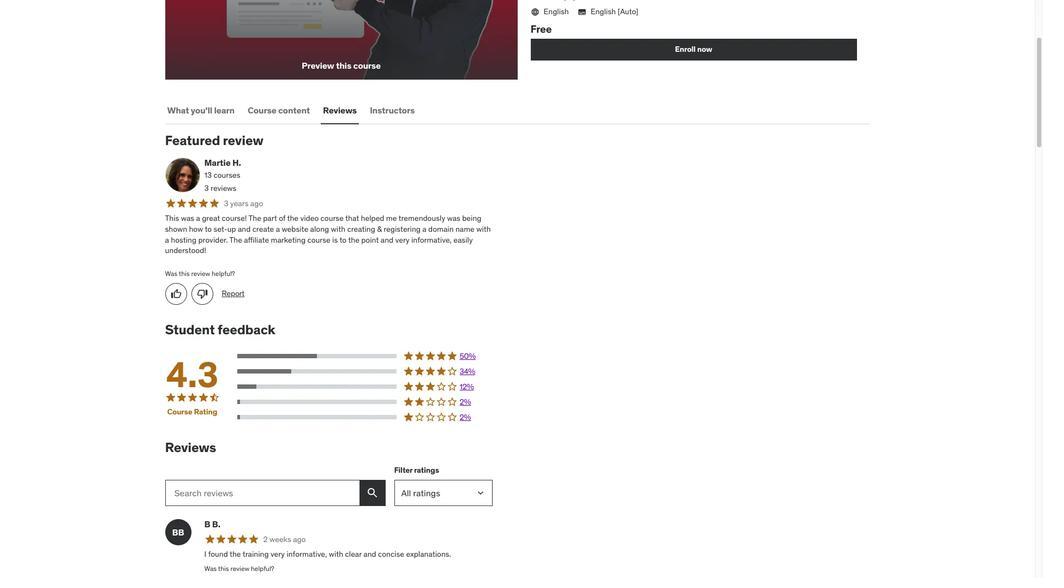 Task type: vqa. For each thing, say whether or not it's contained in the screenshot.
topmost like
no



Task type: locate. For each thing, give the bounding box(es) containing it.
1 vertical spatial informative,
[[287, 550, 327, 560]]

very down weeks
[[271, 550, 285, 560]]

was this review helpful? down training
[[204, 565, 274, 573]]

1 horizontal spatial course
[[248, 105, 277, 115]]

and right up
[[238, 224, 251, 234]]

0 horizontal spatial the
[[230, 550, 241, 560]]

ago for 3 years ago
[[250, 198, 263, 208]]

1 vertical spatial and
[[381, 235, 394, 245]]

along
[[310, 224, 329, 234]]

website
[[282, 224, 309, 234]]

1 vertical spatial 2% button
[[237, 412, 493, 423]]

0 horizontal spatial english
[[544, 7, 569, 16]]

0 horizontal spatial this
[[179, 270, 190, 278]]

1 horizontal spatial the
[[249, 214, 261, 223]]

1 horizontal spatial and
[[364, 550, 376, 560]]

was this review helpful?
[[165, 270, 235, 278], [204, 565, 274, 573]]

1 horizontal spatial ago
[[293, 535, 306, 545]]

12% button
[[237, 382, 493, 393]]

0 horizontal spatial ago
[[250, 198, 263, 208]]

3 left years
[[224, 198, 229, 208]]

1 horizontal spatial english
[[591, 7, 616, 16]]

set-
[[214, 224, 227, 234]]

this right the preview
[[336, 60, 352, 71]]

filter ratings
[[394, 465, 439, 475]]

0 vertical spatial ago
[[250, 198, 263, 208]]

the down up
[[230, 235, 242, 245]]

hosting
[[171, 235, 197, 245]]

1 2% from the top
[[460, 397, 471, 407]]

2 vertical spatial review
[[231, 565, 250, 573]]

1 horizontal spatial was
[[204, 565, 217, 573]]

student
[[165, 321, 215, 338]]

1 vertical spatial ago
[[293, 535, 306, 545]]

course inside button
[[353, 60, 381, 71]]

english for english [auto]
[[591, 7, 616, 16]]

0 vertical spatial course
[[248, 105, 277, 115]]

1 horizontal spatial was
[[447, 214, 461, 223]]

helpful? up report on the left
[[212, 270, 235, 278]]

1 horizontal spatial reviews
[[323, 105, 357, 115]]

0 vertical spatial course
[[353, 60, 381, 71]]

informative, down domain
[[412, 235, 452, 245]]

0 horizontal spatial and
[[238, 224, 251, 234]]

3 down 13
[[204, 183, 209, 193]]

name
[[456, 224, 475, 234]]

up
[[227, 224, 236, 234]]

0 horizontal spatial very
[[271, 550, 285, 560]]

2 horizontal spatial this
[[336, 60, 352, 71]]

0 vertical spatial and
[[238, 224, 251, 234]]

course!
[[222, 214, 247, 223]]

and right clear on the bottom of the page
[[364, 550, 376, 560]]

course down along
[[308, 235, 331, 245]]

was down i
[[204, 565, 217, 573]]

provider.
[[198, 235, 228, 245]]

course language image
[[531, 8, 540, 16]]

0 vertical spatial informative,
[[412, 235, 452, 245]]

this
[[336, 60, 352, 71], [179, 270, 190, 278], [218, 565, 229, 573]]

course
[[248, 105, 277, 115], [167, 407, 192, 417]]

1 vertical spatial very
[[271, 550, 285, 560]]

0 horizontal spatial was
[[165, 270, 178, 278]]

reviews inside reviews 'button'
[[323, 105, 357, 115]]

creating
[[347, 224, 376, 234]]

0 vertical spatial to
[[205, 224, 212, 234]]

0 vertical spatial review
[[223, 132, 264, 149]]

reviews down course rating in the bottom of the page
[[165, 440, 216, 457]]

2 vertical spatial and
[[364, 550, 376, 560]]

course
[[353, 60, 381, 71], [321, 214, 344, 223], [308, 235, 331, 245]]

0 vertical spatial reviews
[[323, 105, 357, 115]]

2%
[[460, 397, 471, 407], [460, 412, 471, 422]]

very down registering
[[395, 235, 410, 245]]

0 vertical spatial was
[[165, 270, 178, 278]]

courses
[[214, 170, 241, 180]]

ago right weeks
[[293, 535, 306, 545]]

ago for 2 weeks ago
[[293, 535, 306, 545]]

learn
[[214, 105, 235, 115]]

ago right years
[[250, 198, 263, 208]]

&
[[377, 224, 382, 234]]

1 vertical spatial the
[[348, 235, 360, 245]]

closed captions image
[[578, 8, 587, 16]]

english right closed captions image
[[591, 7, 616, 16]]

course left content
[[248, 105, 277, 115]]

2 horizontal spatial and
[[381, 235, 394, 245]]

3
[[204, 183, 209, 193], [224, 198, 229, 208]]

a
[[196, 214, 200, 223], [276, 224, 280, 234], [423, 224, 427, 234], [165, 235, 169, 245]]

b b.
[[204, 519, 221, 530]]

what
[[167, 105, 189, 115]]

informative,
[[412, 235, 452, 245], [287, 550, 327, 560]]

was
[[181, 214, 194, 223], [447, 214, 461, 223]]

to down 'great'
[[205, 224, 212, 234]]

and
[[238, 224, 251, 234], [381, 235, 394, 245], [364, 550, 376, 560]]

bb
[[172, 527, 184, 538]]

with left clear on the bottom of the page
[[329, 550, 343, 560]]

1 horizontal spatial informative,
[[412, 235, 452, 245]]

english right course language icon
[[544, 7, 569, 16]]

is
[[333, 235, 338, 245]]

the right the of
[[287, 214, 299, 223]]

the
[[249, 214, 261, 223], [230, 235, 242, 245]]

the down creating
[[348, 235, 360, 245]]

1 horizontal spatial the
[[287, 214, 299, 223]]

content
[[278, 105, 310, 115]]

very inside this was a great course! the part of the video course that helped me tremendously was being shown how to set-up and create a website along with creating & registering a domain name with a hosting provider. the affiliate marketing course is to the point and very informative, easily understood!
[[395, 235, 410, 245]]

0 vertical spatial 3
[[204, 183, 209, 193]]

34% button
[[237, 366, 493, 377]]

review down training
[[231, 565, 250, 573]]

0 horizontal spatial course
[[167, 407, 192, 417]]

helpful?
[[212, 270, 235, 278], [251, 565, 274, 573]]

informative, inside this was a great course! the part of the video course that helped me tremendously was being shown how to set-up and create a website along with creating & registering a domain name with a hosting provider. the affiliate marketing course is to the point and very informative, easily understood!
[[412, 235, 452, 245]]

was up 'name'
[[447, 214, 461, 223]]

was up mark as helpful icon
[[165, 270, 178, 278]]

create
[[253, 224, 274, 234]]

1 vertical spatial to
[[340, 235, 347, 245]]

english
[[544, 7, 569, 16], [591, 7, 616, 16]]

1 horizontal spatial this
[[218, 565, 229, 573]]

ago
[[250, 198, 263, 208], [293, 535, 306, 545]]

0 horizontal spatial the
[[230, 235, 242, 245]]

reviews down preview this course
[[323, 105, 357, 115]]

0 horizontal spatial reviews
[[165, 440, 216, 457]]

martie huggins image
[[165, 158, 200, 193]]

great
[[202, 214, 220, 223]]

a up how
[[196, 214, 200, 223]]

how
[[189, 224, 203, 234]]

with
[[331, 224, 346, 234], [477, 224, 491, 234], [329, 550, 343, 560]]

the up "create"
[[249, 214, 261, 223]]

was
[[165, 270, 178, 278], [204, 565, 217, 573]]

was this review helpful? up mark as unhelpful icon
[[165, 270, 235, 278]]

was up how
[[181, 214, 194, 223]]

2 2% from the top
[[460, 412, 471, 422]]

course for course content
[[248, 105, 277, 115]]

12%
[[460, 382, 474, 392]]

1 vertical spatial 2%
[[460, 412, 471, 422]]

the
[[287, 214, 299, 223], [348, 235, 360, 245], [230, 550, 241, 560]]

1 vertical spatial the
[[230, 235, 242, 245]]

1 vertical spatial helpful?
[[251, 565, 274, 573]]

review
[[223, 132, 264, 149], [191, 270, 210, 278], [231, 565, 250, 573]]

1 2% button from the top
[[237, 397, 493, 408]]

2 vertical spatial the
[[230, 550, 241, 560]]

0 horizontal spatial informative,
[[287, 550, 327, 560]]

featured
[[165, 132, 220, 149]]

2 vertical spatial this
[[218, 565, 229, 573]]

martie h. 13 courses 3 reviews
[[204, 157, 241, 193]]

mark as helpful image
[[171, 289, 182, 299]]

a down shown
[[165, 235, 169, 245]]

0 horizontal spatial 3
[[204, 183, 209, 193]]

enroll
[[675, 44, 696, 54]]

me
[[386, 214, 397, 223]]

1 horizontal spatial very
[[395, 235, 410, 245]]

0 vertical spatial 2% button
[[237, 397, 493, 408]]

[auto]
[[618, 7, 639, 16]]

course up along
[[321, 214, 344, 223]]

0 vertical spatial the
[[249, 214, 261, 223]]

to
[[205, 224, 212, 234], [340, 235, 347, 245]]

this down "found"
[[218, 565, 229, 573]]

and down &
[[381, 235, 394, 245]]

video
[[300, 214, 319, 223]]

very
[[395, 235, 410, 245], [271, 550, 285, 560]]

helped
[[361, 214, 385, 223]]

1 english from the left
[[544, 7, 569, 16]]

to right is
[[340, 235, 347, 245]]

review up h.
[[223, 132, 264, 149]]

0 horizontal spatial helpful?
[[212, 270, 235, 278]]

review up mark as unhelpful icon
[[191, 270, 210, 278]]

0 vertical spatial very
[[395, 235, 410, 245]]

informative, down 2 weeks ago
[[287, 550, 327, 560]]

2% for first 2% button
[[460, 397, 471, 407]]

instructors button
[[368, 97, 417, 123]]

reviews
[[211, 183, 237, 193]]

0 horizontal spatial to
[[205, 224, 212, 234]]

1 vertical spatial this
[[179, 270, 190, 278]]

1 vertical spatial review
[[191, 270, 210, 278]]

1 vertical spatial was
[[204, 565, 217, 573]]

submit search image
[[366, 487, 379, 500]]

course inside course content button
[[248, 105, 277, 115]]

course left rating
[[167, 407, 192, 417]]

reviews
[[323, 105, 357, 115], [165, 440, 216, 457]]

course right the preview
[[353, 60, 381, 71]]

2 english from the left
[[591, 7, 616, 16]]

0 vertical spatial 2%
[[460, 397, 471, 407]]

this was a great course! the part of the video course that helped me tremendously was being shown how to set-up and create a website along with creating & registering a domain name with a hosting provider. the affiliate marketing course is to the point and very informative, easily understood!
[[165, 214, 491, 256]]

1 vertical spatial course
[[167, 407, 192, 417]]

0 vertical spatial this
[[336, 60, 352, 71]]

helpful? down training
[[251, 565, 274, 573]]

the right "found"
[[230, 550, 241, 560]]

1 horizontal spatial 3
[[224, 198, 229, 208]]

this up mark as helpful icon
[[179, 270, 190, 278]]

course for course rating
[[167, 407, 192, 417]]

1 vertical spatial 3
[[224, 198, 229, 208]]

years
[[230, 198, 249, 208]]

0 horizontal spatial was
[[181, 214, 194, 223]]

1 vertical spatial reviews
[[165, 440, 216, 457]]

a down the of
[[276, 224, 280, 234]]



Task type: describe. For each thing, give the bounding box(es) containing it.
1 vertical spatial course
[[321, 214, 344, 223]]

understood!
[[165, 246, 206, 256]]

3 years ago
[[224, 198, 263, 208]]

enroll now
[[675, 44, 713, 54]]

h.
[[233, 157, 241, 168]]

course content button
[[246, 97, 312, 123]]

weeks
[[270, 535, 291, 545]]

featured review
[[165, 132, 264, 149]]

34%
[[460, 367, 476, 376]]

50% button
[[237, 351, 493, 362]]

0 vertical spatial helpful?
[[212, 270, 235, 278]]

feedback
[[218, 321, 275, 338]]

training
[[243, 550, 269, 560]]

Search reviews text field
[[165, 480, 359, 507]]

point
[[362, 235, 379, 245]]

english [auto]
[[591, 7, 639, 16]]

i
[[204, 550, 206, 560]]

2 was from the left
[[447, 214, 461, 223]]

3 inside martie h. 13 courses 3 reviews
[[204, 183, 209, 193]]

martie
[[204, 157, 231, 168]]

instructors
[[370, 105, 415, 115]]

rating
[[194, 407, 218, 417]]

free
[[531, 22, 552, 35]]

preview this course
[[302, 60, 381, 71]]

affiliate
[[244, 235, 269, 245]]

reviews button
[[321, 97, 359, 123]]

1 horizontal spatial to
[[340, 235, 347, 245]]

course rating
[[167, 407, 218, 417]]

this inside button
[[336, 60, 352, 71]]

clear
[[345, 550, 362, 560]]

shown
[[165, 224, 187, 234]]

that
[[346, 214, 359, 223]]

report
[[222, 289, 245, 298]]

course content
[[248, 105, 310, 115]]

1 vertical spatial was this review helpful?
[[204, 565, 274, 573]]

13
[[204, 170, 212, 180]]

what you'll learn button
[[165, 97, 237, 123]]

you'll
[[191, 105, 212, 115]]

marketing
[[271, 235, 306, 245]]

1 was from the left
[[181, 214, 194, 223]]

b.
[[212, 519, 221, 530]]

part
[[263, 214, 277, 223]]

this
[[165, 214, 179, 223]]

50%
[[460, 351, 476, 361]]

0 vertical spatial was this review helpful?
[[165, 270, 235, 278]]

2 vertical spatial course
[[308, 235, 331, 245]]

a down tremendously
[[423, 224, 427, 234]]

being
[[462, 214, 482, 223]]

enroll now button
[[531, 39, 857, 60]]

ratings
[[414, 465, 439, 475]]

b
[[204, 519, 210, 530]]

2 weeks ago
[[263, 535, 306, 545]]

1 horizontal spatial helpful?
[[251, 565, 274, 573]]

explanations.
[[406, 550, 451, 560]]

now
[[698, 44, 713, 54]]

2
[[263, 535, 268, 545]]

2 horizontal spatial the
[[348, 235, 360, 245]]

with up is
[[331, 224, 346, 234]]

mark as unhelpful image
[[197, 289, 208, 299]]

report button
[[222, 289, 245, 299]]

2 2% button from the top
[[237, 412, 493, 423]]

registering
[[384, 224, 421, 234]]

what you'll learn
[[167, 105, 235, 115]]

domain
[[429, 224, 454, 234]]

2% for 1st 2% button from the bottom of the page
[[460, 412, 471, 422]]

english for english
[[544, 7, 569, 16]]

found
[[208, 550, 228, 560]]

tremendously
[[399, 214, 446, 223]]

preview
[[302, 60, 334, 71]]

preview this course button
[[165, 0, 518, 80]]

4.3
[[166, 353, 218, 397]]

with down being
[[477, 224, 491, 234]]

concise
[[378, 550, 405, 560]]

student feedback
[[165, 321, 275, 338]]

filter
[[394, 465, 413, 475]]

0 vertical spatial the
[[287, 214, 299, 223]]

of
[[279, 214, 286, 223]]

easily
[[454, 235, 473, 245]]

i found the training very informative, with clear and concise explanations.
[[204, 550, 451, 560]]



